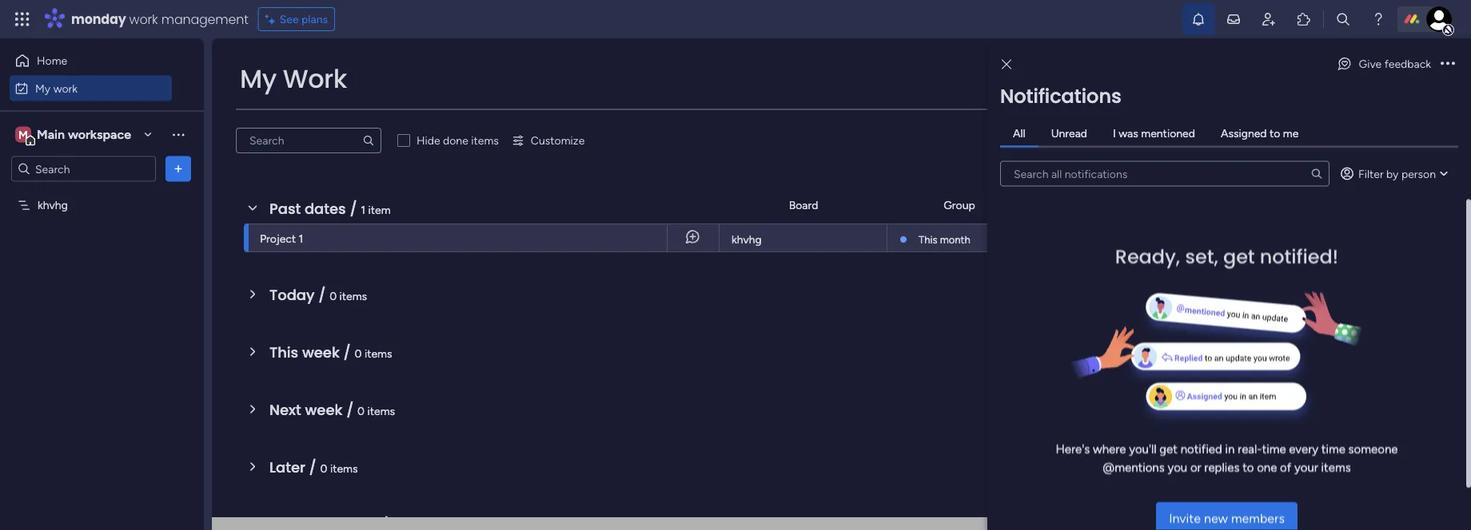 Task type: locate. For each thing, give the bounding box(es) containing it.
options image
[[1441, 59, 1455, 70], [170, 161, 186, 177]]

1 horizontal spatial work
[[129, 10, 158, 28]]

1 vertical spatial get
[[1160, 443, 1178, 457]]

filter by person button
[[1333, 161, 1459, 187]]

1 vertical spatial none search field
[[1000, 161, 1330, 187]]

0
[[330, 289, 337, 303], [355, 347, 362, 361], [358, 405, 365, 418], [320, 462, 327, 476]]

get up you
[[1160, 443, 1178, 457]]

real-
[[1238, 443, 1262, 457]]

1 horizontal spatial options image
[[1441, 59, 1455, 70]]

get right 'set,'
[[1223, 243, 1255, 270]]

khvhg
[[38, 199, 68, 212], [732, 233, 762, 247]]

work
[[283, 61, 347, 97]]

options image inside dialog
[[1441, 59, 1455, 70]]

0 vertical spatial week
[[302, 343, 340, 363]]

1 right 'project'
[[299, 232, 303, 245]]

items inside here's where you'll get notified in real-time every time someone @mentions you or replies to one of your items
[[1321, 461, 1351, 475]]

search image down and
[[1311, 168, 1323, 180]]

choose
[[1168, 115, 1207, 128]]

nov 15, 09:00 am
[[1154, 232, 1238, 245]]

to left me
[[1270, 127, 1281, 140]]

column right date
[[1204, 267, 1243, 281]]

option
[[0, 191, 204, 194]]

week right next
[[305, 400, 343, 421]]

management
[[161, 10, 248, 28]]

week
[[302, 343, 340, 363], [305, 400, 343, 421]]

next week / 0 items
[[269, 400, 395, 421]]

mentioned
[[1141, 127, 1195, 140]]

0 vertical spatial khvhg
[[38, 199, 68, 212]]

items right your
[[1321, 461, 1351, 475]]

search everything image
[[1335, 11, 1351, 27]]

my
[[240, 61, 277, 97], [35, 82, 51, 95]]

0 horizontal spatial 1
[[299, 232, 303, 245]]

main content containing past dates /
[[212, 38, 1471, 531]]

this left "month"
[[919, 233, 938, 246]]

items inside later / 0 items
[[330, 462, 358, 476]]

my inside button
[[35, 82, 51, 95]]

0 horizontal spatial none search field
[[236, 128, 381, 154]]

1 horizontal spatial my
[[240, 61, 277, 97]]

0 horizontal spatial to
[[1243, 461, 1254, 475]]

1 vertical spatial this
[[269, 343, 298, 363]]

1 horizontal spatial this
[[919, 233, 938, 246]]

assigned
[[1221, 127, 1267, 140]]

this up next
[[269, 343, 298, 363]]

get
[[1223, 243, 1255, 270], [1160, 443, 1178, 457]]

or
[[1191, 461, 1202, 475]]

every
[[1289, 443, 1319, 457]]

/
[[350, 199, 357, 219], [318, 285, 326, 305], [344, 343, 351, 363], [346, 400, 354, 421], [309, 458, 317, 478]]

work inside button
[[53, 82, 78, 95]]

work right monday
[[129, 10, 158, 28]]

0 vertical spatial get
[[1223, 243, 1255, 270]]

search image left hide at top
[[362, 134, 375, 147]]

of
[[1280, 461, 1292, 475]]

0 horizontal spatial my
[[35, 82, 51, 95]]

0 horizontal spatial khvhg
[[38, 199, 68, 212]]

week down the today / 0 items
[[302, 343, 340, 363]]

time right every
[[1322, 443, 1346, 457]]

m
[[18, 128, 28, 142]]

column
[[1204, 267, 1243, 281], [1216, 307, 1255, 321]]

the
[[1210, 115, 1226, 128]]

1 left the item
[[361, 203, 366, 217]]

invite new members
[[1169, 511, 1285, 526]]

main
[[37, 127, 65, 142]]

options image right feedback
[[1441, 59, 1455, 70]]

board
[[789, 199, 818, 212]]

none search field up boards
[[1000, 161, 1330, 187]]

notifications
[[1000, 83, 1122, 110]]

filter
[[1359, 167, 1384, 181]]

1
[[361, 203, 366, 217], [299, 232, 303, 245]]

1 horizontal spatial search image
[[1311, 168, 1323, 180]]

give feedback
[[1359, 57, 1431, 71]]

0 horizontal spatial time
[[1262, 443, 1286, 457]]

time up one at the right bottom of the page
[[1262, 443, 1286, 457]]

week for this
[[302, 343, 340, 363]]

new
[[1204, 511, 1228, 526]]

1 vertical spatial search image
[[1311, 168, 1323, 180]]

1 vertical spatial week
[[305, 400, 343, 421]]

1 vertical spatial khvhg
[[732, 233, 762, 247]]

done
[[443, 134, 468, 148]]

people
[[1335, 115, 1369, 128]]

notified!
[[1260, 243, 1339, 270]]

0 right today at bottom left
[[330, 289, 337, 303]]

invite new members button
[[1156, 503, 1298, 531]]

replies
[[1205, 461, 1240, 475]]

none search field down work at the left of the page
[[236, 128, 381, 154]]

0 horizontal spatial options image
[[170, 161, 186, 177]]

time
[[1262, 443, 1286, 457], [1322, 443, 1346, 457]]

apps image
[[1296, 11, 1312, 27]]

1 horizontal spatial none search field
[[1000, 161, 1330, 187]]

priority column
[[1178, 307, 1255, 321]]

/ down this week / 0 items
[[346, 400, 354, 421]]

my work
[[240, 61, 347, 97]]

0 right later
[[320, 462, 327, 476]]

1 vertical spatial work
[[53, 82, 78, 95]]

to inside here's where you'll get notified in real-time every time someone @mentions you or replies to one of your items
[[1243, 461, 1254, 475]]

none search field inside main content
[[236, 128, 381, 154]]

items right later
[[330, 462, 358, 476]]

items inside this week / 0 items
[[365, 347, 392, 361]]

was
[[1119, 127, 1139, 140]]

1 horizontal spatial get
[[1223, 243, 1255, 270]]

search image
[[362, 134, 375, 147], [1311, 168, 1323, 180]]

/ for next week /
[[346, 400, 354, 421]]

0 vertical spatial options image
[[1441, 59, 1455, 70]]

/ up next week / 0 items
[[344, 343, 351, 363]]

0 up next week / 0 items
[[355, 347, 362, 361]]

work down home on the top left
[[53, 82, 78, 95]]

my left work at the left of the page
[[240, 61, 277, 97]]

workspace image
[[15, 126, 31, 144]]

0 vertical spatial 1
[[361, 203, 366, 217]]

to down real-
[[1243, 461, 1254, 475]]

on
[[1306, 232, 1319, 246]]

select product image
[[14, 11, 30, 27]]

this
[[919, 233, 938, 246], [269, 343, 298, 363]]

2 time from the left
[[1322, 443, 1346, 457]]

to
[[1421, 115, 1432, 128], [1270, 127, 1281, 140], [1243, 461, 1254, 475]]

1 vertical spatial 1
[[299, 232, 303, 245]]

search image for "search all notifications" search box
[[1311, 168, 1323, 180]]

work
[[129, 10, 158, 28], [53, 82, 78, 95]]

today / 0 items
[[269, 285, 367, 305]]

working
[[1262, 232, 1303, 246]]

this for week
[[269, 343, 298, 363]]

0 horizontal spatial this
[[269, 343, 298, 363]]

my down home on the top left
[[35, 82, 51, 95]]

0 vertical spatial none search field
[[236, 128, 381, 154]]

0 vertical spatial work
[[129, 10, 158, 28]]

1 horizontal spatial time
[[1322, 443, 1346, 457]]

0 vertical spatial this
[[919, 233, 938, 246]]

1 horizontal spatial khvhg
[[732, 233, 762, 247]]

items right done
[[471, 134, 499, 148]]

here's where you'll get notified in real-time every time someone @mentions you or replies to one of your items
[[1056, 443, 1398, 475]]

work for my
[[53, 82, 78, 95]]

1 vertical spatial column
[[1216, 307, 1255, 321]]

0 horizontal spatial search image
[[362, 134, 375, 147]]

0 vertical spatial column
[[1204, 267, 1243, 281]]

items up this week / 0 items
[[339, 289, 367, 303]]

main content
[[212, 38, 1471, 531]]

dialog
[[988, 38, 1471, 531]]

boards
[[1178, 188, 1212, 201]]

Filter dashboard by text search field
[[236, 128, 381, 154]]

work for monday
[[129, 10, 158, 28]]

date
[[1178, 267, 1202, 281]]

all
[[1013, 127, 1026, 140]]

to right like
[[1421, 115, 1432, 128]]

2 horizontal spatial to
[[1421, 115, 1432, 128]]

v2 overdue deadline image
[[1133, 231, 1146, 246]]

items up next week / 0 items
[[365, 347, 392, 361]]

0 down this week / 0 items
[[358, 405, 365, 418]]

assigned to me
[[1221, 127, 1299, 140]]

1 horizontal spatial 1
[[361, 203, 366, 217]]

0 vertical spatial search image
[[362, 134, 375, 147]]

column for priority column
[[1216, 307, 1255, 321]]

priority
[[1178, 307, 1214, 321]]

items down this week / 0 items
[[367, 405, 395, 418]]

0 horizontal spatial work
[[53, 82, 78, 95]]

0 horizontal spatial get
[[1160, 443, 1178, 457]]

dates
[[305, 199, 346, 219]]

options image down workspace options image
[[170, 161, 186, 177]]

i was mentioned
[[1113, 127, 1195, 140]]

/ right later
[[309, 458, 317, 478]]

columns
[[1269, 115, 1311, 128]]

column right priority
[[1216, 307, 1255, 321]]

khvhg list box
[[0, 189, 204, 435]]

items
[[471, 134, 499, 148], [339, 289, 367, 303], [365, 347, 392, 361], [367, 405, 395, 418], [1321, 461, 1351, 475], [330, 462, 358, 476]]

/ left the item
[[350, 199, 357, 219]]

None search field
[[236, 128, 381, 154], [1000, 161, 1330, 187]]



Task type: describe. For each thing, give the bounding box(es) containing it.
my for my work
[[240, 61, 277, 97]]

one
[[1257, 461, 1277, 475]]

like
[[1402, 115, 1418, 128]]

/ right today at bottom left
[[318, 285, 326, 305]]

see plans
[[280, 12, 328, 26]]

workspace
[[68, 127, 131, 142]]

items inside the today / 0 items
[[339, 289, 367, 303]]

see plans button
[[258, 7, 335, 31]]

you'll
[[1129, 443, 1157, 457]]

week for next
[[305, 400, 343, 421]]

Search in workspace field
[[34, 160, 134, 178]]

this week / 0 items
[[269, 343, 392, 363]]

am
[[1222, 232, 1238, 245]]

choose the boards, columns and people you'd like to see
[[1168, 115, 1452, 128]]

me
[[1283, 127, 1299, 140]]

dialog containing notifications
[[988, 38, 1471, 531]]

workspace options image
[[170, 127, 186, 143]]

@mentions
[[1103, 461, 1165, 475]]

khvhg inside main content
[[732, 233, 762, 247]]

date column
[[1178, 267, 1243, 281]]

1 horizontal spatial to
[[1270, 127, 1281, 140]]

khvhg inside list box
[[38, 199, 68, 212]]

notified
[[1181, 443, 1223, 457]]

i
[[1113, 127, 1116, 140]]

search image for search box inside the main content
[[362, 134, 375, 147]]

invite
[[1169, 511, 1201, 526]]

Search all notifications search field
[[1000, 161, 1330, 187]]

0 inside later / 0 items
[[320, 462, 327, 476]]

person
[[1402, 167, 1436, 181]]

give
[[1359, 57, 1382, 71]]

boards,
[[1229, 115, 1266, 128]]

it
[[1321, 232, 1328, 246]]

notifications image
[[1191, 11, 1207, 27]]

filter by person
[[1359, 167, 1436, 181]]

and
[[1314, 115, 1332, 128]]

members
[[1231, 511, 1285, 526]]

hide done items
[[417, 134, 499, 148]]

/ for this week /
[[344, 343, 351, 363]]

you'd
[[1372, 115, 1399, 128]]

project
[[260, 232, 296, 245]]

your
[[1295, 461, 1319, 475]]

month
[[940, 233, 971, 246]]

/ for past dates /
[[350, 199, 357, 219]]

you
[[1168, 461, 1188, 475]]

items inside next week / 0 items
[[367, 405, 395, 418]]

by
[[1387, 167, 1399, 181]]

home
[[37, 54, 67, 68]]

1 time from the left
[[1262, 443, 1286, 457]]

monday work management
[[71, 10, 248, 28]]

ready,
[[1115, 243, 1180, 270]]

in
[[1225, 443, 1235, 457]]

see
[[280, 12, 299, 26]]

inbox image
[[1226, 11, 1242, 27]]

none search field filter dashboard by text
[[236, 128, 381, 154]]

home button
[[10, 48, 172, 74]]

ready, set, get notified!
[[1115, 243, 1339, 270]]

to inside main content
[[1421, 115, 1432, 128]]

0 inside this week / 0 items
[[355, 347, 362, 361]]

1 inside past dates / 1 item
[[361, 203, 366, 217]]

this month
[[919, 233, 971, 246]]

later / 0 items
[[269, 458, 358, 478]]

khvhg link
[[729, 225, 877, 253]]

my work button
[[10, 76, 172, 101]]

working on it
[[1262, 232, 1328, 246]]

plans
[[301, 12, 328, 26]]

nov
[[1154, 232, 1173, 245]]

later
[[269, 458, 305, 478]]

item
[[368, 203, 391, 217]]

group
[[944, 199, 975, 212]]

main workspace
[[37, 127, 131, 142]]

see
[[1435, 115, 1452, 128]]

where
[[1093, 443, 1126, 457]]

here's
[[1056, 443, 1090, 457]]

customize
[[531, 134, 585, 148]]

unread
[[1051, 127, 1088, 140]]

next
[[269, 400, 301, 421]]

column for date column
[[1204, 267, 1243, 281]]

get inside here's where you'll get notified in real-time every time someone @mentions you or replies to one of your items
[[1160, 443, 1178, 457]]

past dates / 1 item
[[269, 199, 391, 219]]

someone
[[1349, 443, 1398, 457]]

monday
[[71, 10, 126, 28]]

my work
[[35, 82, 78, 95]]

set,
[[1185, 243, 1219, 270]]

workspace selection element
[[15, 125, 134, 146]]

this for month
[[919, 233, 938, 246]]

15,
[[1176, 232, 1188, 245]]

1 vertical spatial options image
[[170, 161, 186, 177]]

people
[[1178, 148, 1212, 161]]

past
[[269, 199, 301, 219]]

help image
[[1371, 11, 1387, 27]]

feedback
[[1385, 57, 1431, 71]]

0 inside next week / 0 items
[[358, 405, 365, 418]]

project 1
[[260, 232, 303, 245]]

gary orlando image
[[1427, 6, 1452, 32]]

0 inside the today / 0 items
[[330, 289, 337, 303]]

09:00
[[1191, 232, 1219, 245]]

customize button
[[505, 128, 591, 154]]

invite members image
[[1261, 11, 1277, 27]]

give feedback button
[[1330, 51, 1438, 77]]

none search field "search all notifications"
[[1000, 161, 1330, 187]]

my for my work
[[35, 82, 51, 95]]



Task type: vqa. For each thing, say whether or not it's contained in the screenshot.
0
yes



